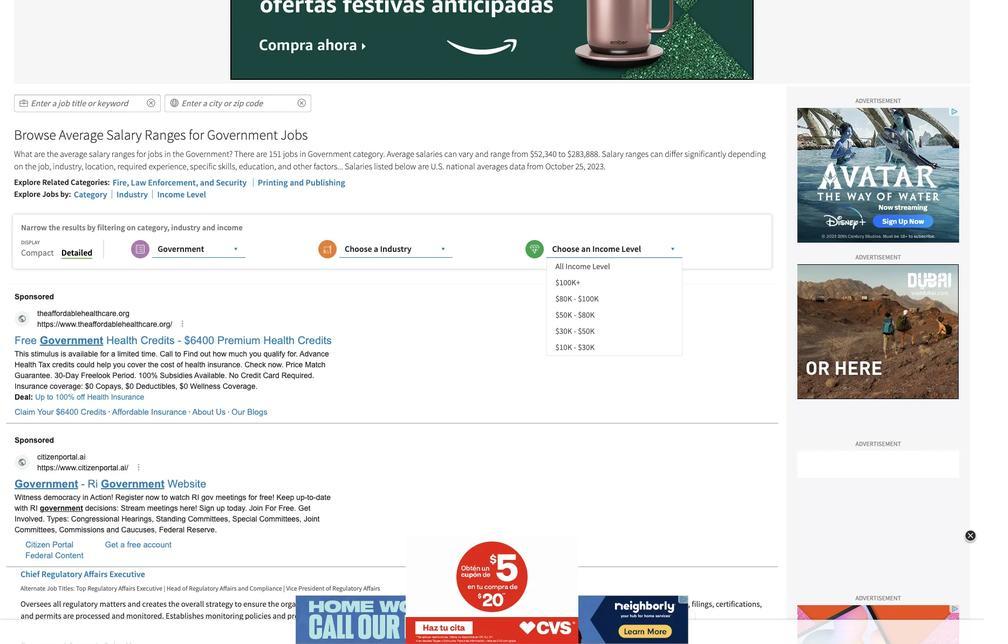 Task type: locate. For each thing, give the bounding box(es) containing it.
are up education,
[[256, 149, 267, 159]]

1 horizontal spatial |
[[283, 585, 285, 593]]

$100k+
[[556, 278, 580, 288]]

1 horizontal spatial with
[[401, 611, 416, 621]]

1 vertical spatial level
[[622, 244, 641, 254]]

and left the compliance
[[238, 585, 248, 593]]

2 - from the top
[[574, 310, 577, 320]]

1 advertisement from the top
[[856, 97, 902, 105]]

advertisement
[[856, 97, 902, 105], [856, 253, 902, 261], [856, 440, 902, 448], [856, 594, 902, 602]]

choose for choose a industry
[[345, 244, 372, 254]]

1 horizontal spatial on
[[127, 223, 136, 233]]

0 horizontal spatial all
[[53, 599, 61, 609]]

1 horizontal spatial jobs
[[281, 126, 308, 143]]

the left job,
[[25, 161, 36, 171]]

1 horizontal spatial level
[[593, 261, 610, 272]]

in
[[164, 149, 171, 159], [300, 149, 306, 159]]

average inside category.                 average salaries can vary and range from $52,340 to $283,888.                 salary ranges can differ significantly depending on the job, industry, location, required experience, specific skills, education, and other factors... salaries listed below are
[[387, 149, 414, 159]]

$80k down $100k+
[[556, 294, 572, 304]]

creates
[[142, 599, 167, 609]]

regulatory up complies
[[333, 585, 362, 593]]

on down what
[[14, 161, 23, 171]]

executive up creates
[[137, 585, 162, 593]]

are inside category.                 average salaries can vary and range from $52,340 to $283,888.                 salary ranges can differ significantly depending on the job, industry, location, required experience, specific skills, education, and other factors... salaries listed below are
[[418, 161, 429, 171]]

2023.
[[587, 161, 606, 171]]

anticipates
[[488, 611, 526, 621]]

job
[[47, 585, 57, 593]]

and down specific
[[200, 177, 214, 188]]

1 horizontal spatial ranges
[[626, 149, 649, 159]]

$50k - $80k
[[556, 310, 595, 320]]

the
[[47, 149, 58, 159], [173, 149, 184, 159], [25, 161, 36, 171], [49, 223, 60, 233], [168, 599, 180, 609], [268, 599, 279, 609]]

0 vertical spatial on
[[14, 161, 23, 171]]

1 horizontal spatial choose
[[552, 244, 580, 254]]

the down the compliance
[[268, 599, 279, 609]]

on inside category.                 average salaries can vary and range from $52,340 to $283,888.                 salary ranges can differ significantly depending on the job, industry, location, required experience, specific skills, education, and other factors... salaries listed below are
[[14, 161, 23, 171]]

jobs up 151
[[281, 126, 308, 143]]

all up the permits
[[53, 599, 61, 609]]

0 horizontal spatial |
[[164, 585, 165, 593]]

ensure up policies
[[243, 599, 266, 609]]

2 horizontal spatial ensure
[[573, 599, 596, 609]]

average
[[59, 126, 104, 143], [387, 149, 414, 159]]

$10k
[[556, 342, 572, 353]]

government down industry
[[158, 244, 204, 254]]

and
[[475, 149, 489, 159], [278, 161, 292, 171], [200, 177, 214, 188], [290, 177, 304, 188], [202, 223, 216, 233], [238, 585, 248, 593], [128, 599, 141, 609], [521, 599, 534, 609], [21, 611, 34, 621], [112, 611, 125, 621], [273, 611, 286, 621]]

jobs up experience,
[[148, 149, 163, 159]]

1 horizontal spatial average
[[387, 149, 414, 159]]

choose left a
[[345, 244, 372, 254]]

- left $100k at the right of page
[[574, 294, 577, 304]]

0 horizontal spatial industry
[[117, 189, 148, 200]]

- for $50k
[[574, 310, 577, 320]]

are down regulatory
[[63, 611, 74, 621]]

$30k down $30k - $50k
[[578, 342, 595, 353]]

$80k
[[556, 294, 572, 304], [578, 310, 595, 320]]

0 horizontal spatial ranges
[[112, 149, 135, 159]]

1 can from the left
[[444, 149, 457, 159]]

salary up 2023.
[[602, 149, 624, 159]]

are inside oversees all regulatory matters and creates the overall strategy to ensure the organization complies with applicable regulations. develops processes and systems to ensure that all necessary licensing, filings, certifications, and permits are processed and monitored. establishes monitoring policies and procedures to ensure compliance with existing regulations. anticipates new or changing regulation...
[[63, 611, 74, 621]]

triangle down image
[[232, 245, 240, 254], [669, 245, 677, 254]]

jobs down the related
[[42, 189, 59, 199]]

1 horizontal spatial $80k
[[578, 310, 595, 320]]

Enter a city or zip code search field
[[165, 94, 312, 112]]

regulations. up existing
[[411, 599, 451, 609]]

0 horizontal spatial jobs
[[42, 189, 59, 199]]

$50k up $30k - $50k
[[556, 310, 572, 320]]

2 in from the left
[[300, 149, 306, 159]]

$52,340
[[530, 149, 557, 159]]

chief
[[21, 569, 40, 580]]

1 vertical spatial $80k
[[578, 310, 595, 320]]

ensure
[[243, 599, 266, 609], [573, 599, 596, 609], [336, 611, 359, 621]]

in up 'other'
[[300, 149, 306, 159]]

october
[[546, 161, 574, 171]]

1 vertical spatial salary
[[602, 149, 624, 159]]

0 vertical spatial explore
[[14, 177, 41, 187]]

25,
[[576, 161, 586, 171]]

1 horizontal spatial $50k
[[578, 326, 595, 336]]

browse average salary ranges for government jobs
[[14, 126, 308, 143]]

0 horizontal spatial on
[[14, 161, 23, 171]]

industry down law
[[117, 189, 148, 200]]

$30k up "$10k"
[[556, 326, 572, 336]]

1 vertical spatial explore
[[14, 189, 41, 199]]

1 horizontal spatial of
[[326, 585, 331, 593]]

the inside category.                 average salaries can vary and range from $52,340 to $283,888.                 salary ranges can differ significantly depending on the job, industry, location, required experience, specific skills, education, and other factors... salaries listed below are
[[25, 161, 36, 171]]

can
[[444, 149, 457, 159], [651, 149, 663, 159]]

income level
[[157, 189, 206, 200]]

1 | from the left
[[164, 585, 165, 593]]

ranges up required on the left top
[[112, 149, 135, 159]]

$50k inside $50k - $80k link
[[556, 310, 572, 320]]

2 | from the left
[[283, 585, 285, 593]]

1 horizontal spatial income
[[566, 261, 591, 272]]

Enter a job title or keyword search field
[[14, 94, 161, 112]]

salary up salary
[[106, 126, 142, 143]]

2 vertical spatial level
[[593, 261, 610, 272]]

from inside category.                 average salaries can vary and range from $52,340 to $283,888.                 salary ranges can differ significantly depending on the job, industry, location, required experience, specific skills, education, and other factors... salaries listed below are
[[512, 149, 529, 159]]

in up experience,
[[164, 149, 171, 159]]

2 choose from the left
[[552, 244, 580, 254]]

regulations.
[[411, 599, 451, 609], [446, 611, 486, 621]]

0 horizontal spatial in
[[164, 149, 171, 159]]

1 horizontal spatial in
[[300, 149, 306, 159]]

jobs right 151
[[283, 149, 298, 159]]

| left vice
[[283, 585, 285, 593]]

4 - from the top
[[574, 342, 577, 353]]

2 can from the left
[[651, 149, 663, 159]]

for up what are the average salary ranges for jobs in the government ?                 there are 151 jobs in government
[[189, 126, 204, 143]]

0 horizontal spatial income
[[157, 189, 185, 200]]

new
[[527, 611, 542, 621]]

1 - from the top
[[574, 294, 577, 304]]

view job details
[[638, 612, 686, 621]]

0 horizontal spatial $50k
[[556, 310, 572, 320]]

ensure down complies
[[336, 611, 359, 621]]

head
[[167, 585, 181, 593]]

law
[[131, 177, 146, 188]]

$80k down $100k at the right of page
[[578, 310, 595, 320]]

and down oversees
[[21, 611, 34, 621]]

level inside all income level link
[[593, 261, 610, 272]]

1 vertical spatial income
[[593, 244, 620, 254]]

ensure left that on the right bottom of the page
[[573, 599, 596, 609]]

compact button
[[21, 246, 54, 259]]

2 vertical spatial income
[[566, 261, 591, 272]]

categories:
[[71, 177, 110, 187]]

- down $50k - $80k
[[574, 326, 577, 336]]

on right filtering
[[127, 223, 136, 233]]

1 horizontal spatial can
[[651, 149, 663, 159]]

can left vary
[[444, 149, 457, 159]]

choose up all
[[552, 244, 580, 254]]

advertisement region
[[230, 0, 754, 80], [798, 108, 960, 243], [798, 265, 960, 400], [798, 451, 960, 586], [798, 606, 960, 644]]

filtering
[[97, 223, 125, 233]]

1 vertical spatial $50k
[[578, 326, 595, 336]]

average up below
[[387, 149, 414, 159]]

required
[[117, 161, 147, 171]]

?
[[229, 149, 233, 159]]

u.s.
[[431, 161, 445, 171]]

2 of from the left
[[326, 585, 331, 593]]

or
[[543, 611, 550, 621]]

0 horizontal spatial triangle down image
[[232, 245, 240, 254]]

category,
[[137, 223, 170, 233]]

alternate
[[21, 585, 45, 593]]

are up job,
[[34, 149, 45, 159]]

0 vertical spatial $50k
[[556, 310, 572, 320]]

0 horizontal spatial can
[[444, 149, 457, 159]]

level up all income level link
[[622, 244, 641, 254]]

from up 'u.s. national averages data from october 25, 2023.'
[[512, 149, 529, 159]]

to up monitoring
[[235, 599, 242, 609]]

- right "$10k"
[[574, 342, 577, 353]]

browse
[[14, 126, 56, 143]]

below
[[395, 161, 416, 171]]

permits
[[35, 611, 61, 621]]

1 vertical spatial on
[[127, 223, 136, 233]]

1 horizontal spatial triangle down image
[[669, 245, 677, 254]]

1 horizontal spatial all
[[613, 599, 622, 609]]

level down 'choose an income level'
[[593, 261, 610, 272]]

0 vertical spatial average
[[59, 126, 104, 143]]

2 explore from the top
[[14, 189, 41, 199]]

0 horizontal spatial for
[[137, 149, 146, 159]]

all income level link
[[548, 259, 682, 275]]

of
[[182, 585, 188, 593], [326, 585, 331, 593]]

compliance
[[361, 611, 400, 621]]

regulations. down the develops
[[446, 611, 486, 621]]

all right that on the right bottom of the page
[[613, 599, 622, 609]]

industry right a
[[380, 244, 412, 254]]

0 vertical spatial income
[[157, 189, 185, 200]]

0 horizontal spatial choose
[[345, 244, 372, 254]]

income down enforcement,
[[157, 189, 185, 200]]

- up $30k - $50k
[[574, 310, 577, 320]]

all
[[556, 261, 564, 272]]

government up the factors...
[[308, 149, 352, 159]]

1 horizontal spatial $30k
[[578, 342, 595, 353]]

systems
[[535, 599, 563, 609]]

for up required on the left top
[[137, 149, 146, 159]]

0 horizontal spatial of
[[182, 585, 188, 593]]

executive up matters
[[109, 569, 145, 580]]

|
[[164, 585, 165, 593], [283, 585, 285, 593]]

regulatory up titles:
[[41, 569, 82, 580]]

explore for explore jobs by:
[[14, 189, 41, 199]]

0 vertical spatial from
[[512, 149, 529, 159]]

location,
[[85, 161, 116, 171]]

$50k inside $30k - $50k link
[[578, 326, 595, 336]]

and up new
[[521, 599, 534, 609]]

0 horizontal spatial level
[[187, 189, 206, 200]]

matters
[[100, 599, 126, 609]]

regulation...
[[585, 611, 626, 621]]

can left differ at the right
[[651, 149, 663, 159]]

salary inside category.                 average salaries can vary and range from $52,340 to $283,888.                 salary ranges can differ significantly depending on the job, industry, location, required experience, specific skills, education, and other factors... salaries listed below are
[[602, 149, 624, 159]]

1 vertical spatial average
[[387, 149, 414, 159]]

explore
[[14, 177, 41, 187], [14, 189, 41, 199]]

of right head
[[182, 585, 188, 593]]

explore for explore related categories:
[[14, 177, 41, 187]]

related
[[42, 177, 69, 187]]

1 horizontal spatial jobs
[[283, 149, 298, 159]]

1 horizontal spatial salary
[[602, 149, 624, 159]]

salary
[[89, 149, 110, 159]]

1 triangle down image from the left
[[232, 245, 240, 254]]

0 horizontal spatial jobs
[[148, 149, 163, 159]]

1 choose from the left
[[345, 244, 372, 254]]

salary
[[106, 126, 142, 143], [602, 149, 624, 159]]

narrow the results by filtering on category, industry and income
[[21, 223, 243, 233]]

3 - from the top
[[574, 326, 577, 336]]

and right policies
[[273, 611, 286, 621]]

remove image
[[298, 99, 306, 108]]

and left income at left top
[[202, 223, 216, 233]]

income up all income level link
[[593, 244, 620, 254]]

with down applicable
[[401, 611, 416, 621]]

monitored.
[[126, 611, 164, 621]]

printing and publishing
[[258, 177, 345, 188]]

display compact
[[21, 239, 54, 258]]

explore down job,
[[14, 189, 41, 199]]

chief regulatory affairs executive link
[[21, 569, 145, 580]]

$30k inside $30k - $50k link
[[556, 326, 572, 336]]

0 vertical spatial $30k
[[556, 326, 572, 336]]

1 vertical spatial regulations.
[[446, 611, 486, 621]]

level down fire, law enforcement, and security link
[[187, 189, 206, 200]]

- for $10k
[[574, 342, 577, 353]]

jobs
[[148, 149, 163, 159], [283, 149, 298, 159]]

from
[[512, 149, 529, 159], [527, 161, 544, 171]]

0 vertical spatial with
[[357, 599, 372, 609]]

1 vertical spatial industry
[[380, 244, 412, 254]]

ranges left differ at the right
[[626, 149, 649, 159]]

1 vertical spatial jobs
[[42, 189, 59, 199]]

1 ranges from the left
[[112, 149, 135, 159]]

0 vertical spatial salary
[[106, 126, 142, 143]]

2 triangle down image from the left
[[669, 245, 677, 254]]

1 vertical spatial $30k
[[578, 342, 595, 353]]

| left head
[[164, 585, 165, 593]]

fire, law enforcement, and security
[[113, 177, 247, 188]]

to
[[559, 149, 566, 159], [235, 599, 242, 609], [564, 599, 571, 609], [327, 611, 334, 621]]

explore up explore jobs by:
[[14, 177, 41, 187]]

0 vertical spatial $80k
[[556, 294, 572, 304]]

$30k - $50k
[[556, 326, 595, 336]]

triangle down image for choose an income level
[[669, 245, 677, 254]]

0 horizontal spatial with
[[357, 599, 372, 609]]

enforcement,
[[148, 177, 198, 188]]

None search field
[[14, 94, 161, 112], [165, 94, 312, 112], [14, 94, 161, 112], [165, 94, 312, 112]]

$50k down $50k - $80k
[[578, 326, 595, 336]]

income level link
[[157, 189, 206, 200]]

are down salaries
[[418, 161, 429, 171]]

to up october
[[559, 149, 566, 159]]

0 vertical spatial for
[[189, 126, 204, 143]]

2 horizontal spatial level
[[622, 244, 641, 254]]

level
[[187, 189, 206, 200], [622, 244, 641, 254], [593, 261, 610, 272]]

income right all
[[566, 261, 591, 272]]

0 horizontal spatial average
[[59, 126, 104, 143]]

- for $80k
[[574, 294, 577, 304]]

affairs up matters
[[118, 585, 135, 593]]

affairs
[[84, 569, 108, 580], [118, 585, 135, 593], [220, 585, 237, 593], [363, 585, 380, 593]]

with up compliance
[[357, 599, 372, 609]]

from down $52,340
[[527, 161, 544, 171]]

of right the president
[[326, 585, 331, 593]]

1 all from the left
[[53, 599, 61, 609]]

to down complies
[[327, 611, 334, 621]]

existing
[[418, 611, 444, 621]]

affairs up applicable
[[363, 585, 380, 593]]

0 horizontal spatial $30k
[[556, 326, 572, 336]]

the up experience,
[[173, 149, 184, 159]]

2 ranges from the left
[[626, 149, 649, 159]]

national
[[446, 161, 475, 171]]

2 advertisement from the top
[[856, 253, 902, 261]]

average up the average
[[59, 126, 104, 143]]

1 vertical spatial for
[[137, 149, 146, 159]]

1 explore from the top
[[14, 177, 41, 187]]

paymarket image
[[170, 99, 179, 108]]

all income level
[[556, 261, 610, 272]]

0 vertical spatial jobs
[[281, 126, 308, 143]]

1 horizontal spatial industry
[[380, 244, 412, 254]]



Task type: vqa. For each thing, say whether or not it's contained in the screenshot.
Browse Average Salary Ranges for Government Jobs
yes



Task type: describe. For each thing, give the bounding box(es) containing it.
0 vertical spatial level
[[187, 189, 206, 200]]

job
[[654, 612, 664, 621]]

top
[[76, 585, 86, 593]]

certifications,
[[716, 599, 762, 609]]

1 jobs from the left
[[148, 149, 163, 159]]

oversees
[[21, 599, 51, 609]]

average for browse
[[59, 126, 104, 143]]

category.                 average salaries can vary and range from $52,340 to $283,888.                 salary ranges can differ significantly depending on the job, industry, location, required experience, specific skills, education, and other factors... salaries listed below are
[[14, 149, 766, 171]]

ranges inside category.                 average salaries can vary and range from $52,340 to $283,888.                 salary ranges can differ significantly depending on the job, industry, location, required experience, specific skills, education, and other factors... salaries listed below are
[[626, 149, 649, 159]]

vary
[[459, 149, 473, 159]]

compact
[[21, 247, 54, 258]]

0 horizontal spatial $80k
[[556, 294, 572, 304]]

industry,
[[53, 161, 83, 171]]

printing and publishing link
[[258, 177, 345, 188]]

0 horizontal spatial salary
[[106, 126, 142, 143]]

licensing,
[[659, 599, 691, 609]]

details
[[665, 612, 686, 621]]

151
[[269, 149, 281, 159]]

2 jobs from the left
[[283, 149, 298, 159]]

$283,888.
[[568, 149, 600, 159]]

income
[[217, 223, 243, 233]]

u.s. national averages data from october 25, 2023.
[[431, 161, 606, 171]]

regulatory up overall
[[189, 585, 219, 593]]

education,
[[239, 161, 276, 171]]

1 horizontal spatial for
[[189, 126, 204, 143]]

applicable
[[374, 599, 409, 609]]

triangle down image
[[439, 245, 448, 254]]

regulatory
[[63, 599, 98, 609]]

detailed
[[61, 247, 92, 258]]

experience,
[[149, 161, 188, 171]]

average for category.
[[387, 149, 414, 159]]

- for $30k
[[574, 326, 577, 336]]

$100k
[[578, 294, 599, 304]]

fire, law enforcement, and security link
[[113, 177, 247, 188]]

4 advertisement from the top
[[856, 594, 902, 602]]

overall
[[181, 599, 204, 609]]

job,
[[38, 161, 51, 171]]

salaries
[[345, 161, 372, 171]]

what
[[14, 149, 32, 159]]

a
[[374, 244, 379, 254]]

triangle down image for government
[[232, 245, 240, 254]]

publishing
[[306, 177, 345, 188]]

remove image
[[147, 99, 155, 108]]

1 horizontal spatial ensure
[[336, 611, 359, 621]]

specific
[[190, 161, 217, 171]]

factors...
[[314, 161, 343, 171]]

view
[[638, 612, 653, 621]]

fire,
[[113, 177, 129, 188]]

oversees all regulatory matters and creates the overall strategy to ensure the organization complies with applicable regulations. develops processes and systems to ensure that all necessary licensing, filings, certifications, and permits are processed and monitored. establishes monitoring policies and procedures to ensure compliance with existing regulations. anticipates new or changing regulation...
[[21, 599, 762, 621]]

necessary
[[623, 599, 657, 609]]

$50k - $80k link
[[548, 307, 682, 323]]

choose for choose an income level
[[552, 244, 580, 254]]

what are the average salary ranges for jobs in the government ?                 there are 151 jobs in government
[[14, 149, 352, 159]]

chief regulatory affairs executive alternate job titles: top regulatory affairs executive | head of regulatory affairs and compliance | vice president of regulatory affairs
[[21, 569, 380, 593]]

printing
[[258, 177, 288, 188]]

industry link
[[117, 189, 148, 200]]

to up changing in the bottom of the page
[[564, 599, 571, 609]]

averages
[[477, 161, 508, 171]]

detailed button
[[61, 246, 92, 259]]

and up the monitored.
[[128, 599, 141, 609]]

explore jobs by:
[[14, 189, 71, 199]]

1 vertical spatial executive
[[137, 585, 162, 593]]

and down matters
[[112, 611, 125, 621]]

and right vary
[[475, 149, 489, 159]]

government up there
[[207, 126, 278, 143]]

affairs up the top
[[84, 569, 108, 580]]

and down 151
[[278, 161, 292, 171]]

explore related categories:
[[14, 177, 110, 187]]

an
[[581, 244, 591, 254]]

depending
[[728, 149, 766, 159]]

organization
[[281, 599, 323, 609]]

significantly
[[685, 149, 727, 159]]

policies
[[245, 611, 271, 621]]

government up specific
[[186, 149, 229, 159]]

1 of from the left
[[182, 585, 188, 593]]

to inside category.                 average salaries can vary and range from $52,340 to $283,888.                 salary ranges can differ significantly depending on the job, industry, location, required experience, specific skills, education, and other factors... salaries listed below are
[[559, 149, 566, 159]]

1 vertical spatial with
[[401, 611, 416, 621]]

display
[[21, 239, 40, 246]]

other
[[293, 161, 312, 171]]

regulatory up matters
[[88, 585, 117, 593]]

2 all from the left
[[613, 599, 622, 609]]

2 horizontal spatial income
[[593, 244, 620, 254]]

range
[[491, 149, 510, 159]]

category.
[[353, 149, 385, 159]]

category link
[[74, 189, 107, 200]]

$30k - $50k link
[[548, 323, 682, 340]]

1 vertical spatial from
[[527, 161, 544, 171]]

the up job,
[[47, 149, 58, 159]]

procedures
[[287, 611, 326, 621]]

$100k+ link
[[548, 275, 682, 291]]

0 horizontal spatial ensure
[[243, 599, 266, 609]]

strategy
[[206, 599, 233, 609]]

develops
[[453, 599, 484, 609]]

industry
[[171, 223, 201, 233]]

narrow
[[21, 223, 47, 233]]

job image
[[19, 99, 28, 108]]

processed
[[76, 611, 110, 621]]

results
[[62, 223, 86, 233]]

data
[[510, 161, 526, 171]]

0 vertical spatial industry
[[117, 189, 148, 200]]

0 vertical spatial regulations.
[[411, 599, 451, 609]]

the left 'results'
[[49, 223, 60, 233]]

by
[[87, 223, 96, 233]]

$10k - $30k link
[[548, 340, 682, 356]]

3 advertisement from the top
[[856, 440, 902, 448]]

$30k inside $10k - $30k link
[[578, 342, 595, 353]]

and down 'other'
[[290, 177, 304, 188]]

the down head
[[168, 599, 180, 609]]

ranges
[[145, 126, 186, 143]]

view job details button
[[628, 610, 696, 624]]

0 vertical spatial executive
[[109, 569, 145, 580]]

$80k - $100k
[[556, 294, 599, 304]]

processes
[[486, 599, 519, 609]]

there
[[234, 149, 254, 159]]

by:
[[60, 189, 71, 199]]

affairs up "strategy"
[[220, 585, 237, 593]]

1 in from the left
[[164, 149, 171, 159]]

president
[[299, 585, 325, 593]]

titles:
[[58, 585, 75, 593]]

and inside the chief regulatory affairs executive alternate job titles: top regulatory affairs executive | head of regulatory affairs and compliance | vice president of regulatory affairs
[[238, 585, 248, 593]]



